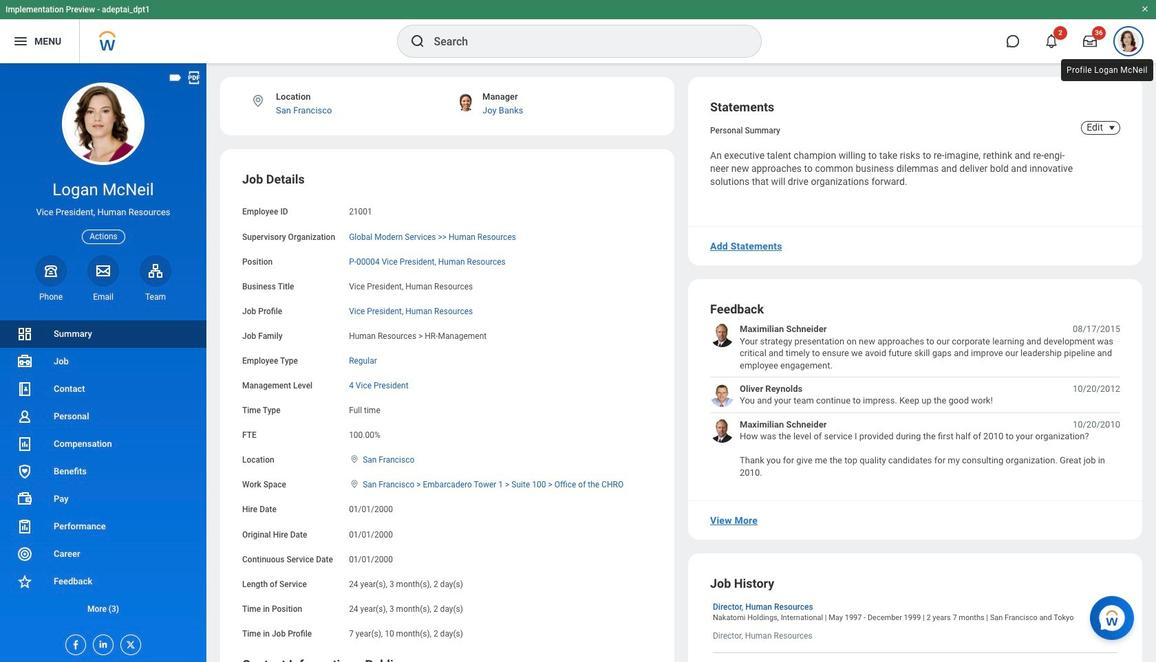 Task type: vqa. For each thing, say whether or not it's contained in the screenshot.
chevron right small Image on the bottom right of the page
no



Task type: describe. For each thing, give the bounding box(es) containing it.
summary image
[[17, 326, 33, 343]]

personal image
[[17, 409, 33, 425]]

email logan mcneil element
[[87, 292, 119, 303]]

x image
[[121, 636, 136, 651]]

2 employee's photo (maximilian schneider) image from the top
[[710, 419, 734, 443]]

inbox large image
[[1083, 34, 1097, 48]]

linkedin image
[[94, 636, 109, 650]]

pay image
[[17, 491, 33, 508]]

job image
[[17, 354, 33, 370]]

compensation image
[[17, 436, 33, 453]]

view printable version (pdf) image
[[186, 70, 202, 85]]

career image
[[17, 546, 33, 563]]

1 horizontal spatial location image
[[349, 480, 360, 490]]

performance image
[[17, 519, 33, 535]]

profile logan mcneil image
[[1118, 30, 1140, 55]]

caret down image
[[1104, 122, 1120, 133]]

search image
[[409, 33, 426, 50]]

phone logan mcneil element
[[35, 292, 67, 303]]

close environment banner image
[[1141, 5, 1149, 13]]

0 vertical spatial location image
[[250, 94, 266, 109]]

feedback image
[[17, 574, 33, 590]]

tag image
[[168, 70, 183, 85]]

benefits image
[[17, 464, 33, 480]]

view team image
[[147, 263, 164, 279]]



Task type: locate. For each thing, give the bounding box(es) containing it.
mail image
[[95, 263, 111, 279]]

0 horizontal spatial location image
[[250, 94, 266, 109]]

navigation pane region
[[0, 63, 206, 663]]

full time element
[[349, 403, 380, 416]]

facebook image
[[66, 636, 81, 651]]

contact image
[[17, 381, 33, 398]]

list
[[0, 321, 206, 623], [710, 324, 1120, 479]]

justify image
[[12, 33, 29, 50]]

1 employee's photo (maximilian schneider) image from the top
[[710, 324, 734, 348]]

1 vertical spatial employee's photo (maximilian schneider) image
[[710, 419, 734, 443]]

banner
[[0, 0, 1156, 63]]

location image
[[349, 455, 360, 465]]

team logan mcneil element
[[140, 292, 171, 303]]

employee's photo (oliver reynolds) image
[[710, 383, 734, 407]]

employee's photo (maximilian schneider) image
[[710, 324, 734, 348], [710, 419, 734, 443]]

group
[[242, 172, 652, 641]]

1 vertical spatial location image
[[349, 480, 360, 490]]

notifications large image
[[1045, 34, 1058, 48]]

Search Workday  search field
[[434, 26, 733, 56]]

employee's photo (maximilian schneider) image down employee's photo (oliver reynolds)
[[710, 419, 734, 443]]

tooltip
[[1058, 56, 1156, 84]]

0 horizontal spatial list
[[0, 321, 206, 623]]

1 horizontal spatial list
[[710, 324, 1120, 479]]

personal summary element
[[710, 123, 780, 136]]

employee's photo (maximilian schneider) image up employee's photo (oliver reynolds)
[[710, 324, 734, 348]]

0 vertical spatial employee's photo (maximilian schneider) image
[[710, 324, 734, 348]]

phone image
[[41, 263, 61, 279]]

location image
[[250, 94, 266, 109], [349, 480, 360, 490]]



